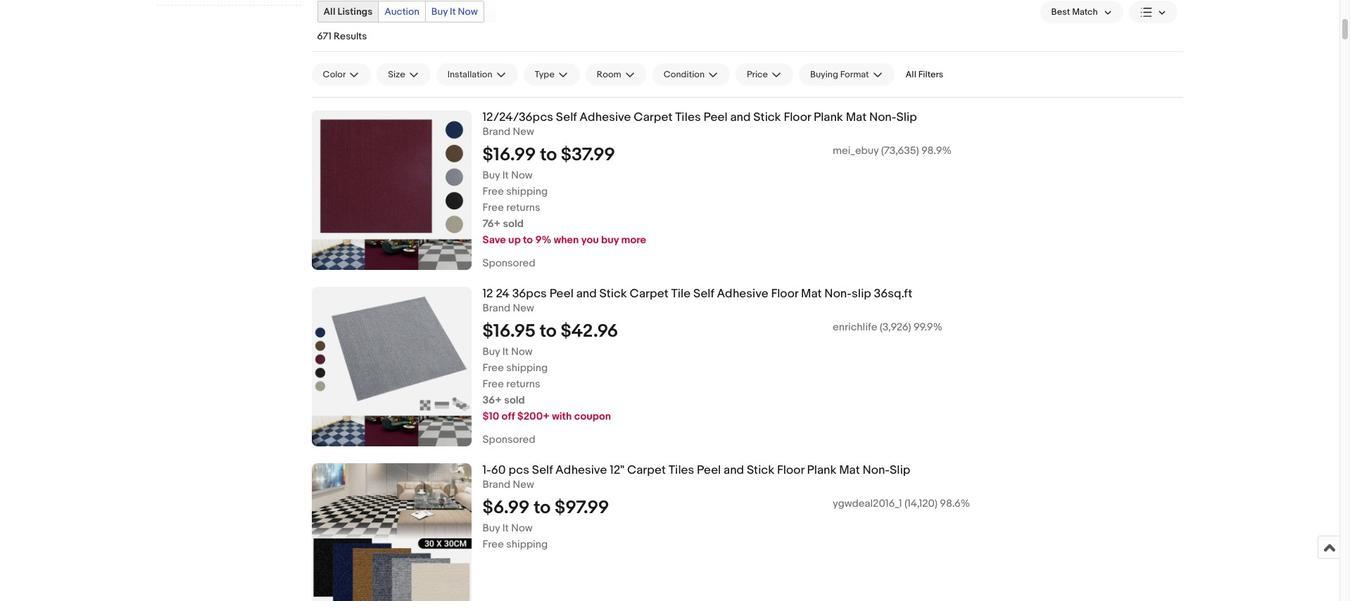 Task type: vqa. For each thing, say whether or not it's contained in the screenshot.
the All associated with All Filters
yes



Task type: describe. For each thing, give the bounding box(es) containing it.
now for $16.99
[[511, 169, 533, 182]]

slip inside 1-60 pcs self adhesive 12" carpet tiles peel and stick floor plank mat non-slip brand new
[[890, 464, 910, 478]]

condition button
[[652, 63, 730, 86]]

peel inside 1-60 pcs self adhesive 12" carpet tiles peel and stick floor plank mat non-slip brand new
[[697, 464, 721, 478]]

adhesive inside 1-60 pcs self adhesive 12" carpet tiles peel and stick floor plank mat non-slip brand new
[[555, 464, 607, 478]]

stick inside 1-60 pcs self adhesive 12" carpet tiles peel and stick floor plank mat non-slip brand new
[[747, 464, 774, 478]]

671
[[317, 30, 332, 42]]

buy it now link
[[426, 1, 484, 22]]

buy for $6.99
[[483, 522, 500, 536]]

671 results
[[317, 30, 367, 42]]

auction link
[[379, 1, 425, 22]]

it for $6.99
[[502, 522, 509, 536]]

12/24/36pcs self adhesive carpet tiles peel and stick floor plank mat non-slip link
[[483, 111, 1183, 125]]

12 24 36pcs peel and stick carpet tile self adhesive floor mat non-slip 36sq.ft brand new
[[483, 287, 912, 315]]

1-60 pcs self adhesive 12" carpet tiles peel and stick floor plank mat non-slip brand new
[[483, 464, 910, 492]]

buying format button
[[799, 63, 894, 86]]

slip
[[852, 287, 871, 301]]

$16.95
[[483, 321, 536, 343]]

enrichlife
[[833, 321, 877, 334]]

more
[[621, 234, 646, 247]]

room
[[597, 69, 621, 80]]

36+
[[483, 394, 502, 407]]

non- inside the 12/24/36pcs self adhesive carpet tiles peel and stick floor plank mat non-slip brand new
[[869, 111, 896, 125]]

brand inside the 12/24/36pcs self adhesive carpet tiles peel and stick floor plank mat non-slip brand new
[[483, 125, 510, 139]]

installation
[[448, 69, 492, 80]]

free for $6.99
[[483, 538, 504, 552]]

adhesive inside the 12/24/36pcs self adhesive carpet tiles peel and stick floor plank mat non-slip brand new
[[580, 111, 631, 125]]

all for all listings
[[323, 6, 335, 18]]

sponsored for $16.95
[[483, 434, 535, 447]]

type
[[535, 69, 555, 80]]

$6.99 to $97.99 buy it now free shipping
[[483, 498, 609, 552]]

and inside the 12/24/36pcs self adhesive carpet tiles peel and stick floor plank mat non-slip brand new
[[730, 111, 751, 125]]

self inside 12 24 36pcs peel and stick carpet tile self adhesive floor mat non-slip 36sq.ft brand new
[[693, 287, 714, 301]]

12/24/36pcs
[[483, 111, 553, 125]]

to for $16.95
[[540, 321, 557, 343]]

all listings
[[323, 6, 373, 18]]

best
[[1051, 6, 1070, 18]]

brand inside 1-60 pcs self adhesive 12" carpet tiles peel and stick floor plank mat non-slip brand new
[[483, 479, 510, 492]]

12 24 36pcs peel and stick carpet tile self adhesive floor mat non-slip 36sq.ft image
[[311, 287, 471, 447]]

all filters
[[906, 69, 944, 80]]

condition
[[664, 69, 705, 80]]

1-
[[483, 464, 491, 478]]

it for $16.95
[[502, 345, 509, 359]]

floor inside 1-60 pcs self adhesive 12" carpet tiles peel and stick floor plank mat non-slip brand new
[[777, 464, 804, 478]]

pcs
[[509, 464, 529, 478]]

you
[[581, 234, 599, 247]]

filters
[[918, 69, 944, 80]]

now for $16.95
[[511, 345, 533, 359]]

up
[[508, 234, 521, 247]]

2 free from the top
[[483, 201, 504, 215]]

$16.99
[[483, 144, 536, 166]]

4 free from the top
[[483, 378, 504, 391]]

size
[[388, 69, 405, 80]]

all for all filters
[[906, 69, 916, 80]]

(73,635)
[[881, 144, 919, 158]]

tiles inside the 12/24/36pcs self adhesive carpet tiles peel and stick floor plank mat non-slip brand new
[[675, 111, 701, 125]]

$10
[[483, 410, 499, 424]]

floor inside 12 24 36pcs peel and stick carpet tile self adhesive floor mat non-slip 36sq.ft brand new
[[771, 287, 798, 301]]

all filters button
[[900, 63, 949, 86]]

enrichlife (3,926) 99.9%
[[833, 321, 943, 334]]

$97.99
[[555, 498, 609, 519]]

12"
[[610, 464, 624, 478]]

free for $16.99
[[483, 185, 504, 198]]

room button
[[586, 63, 647, 86]]

size button
[[377, 63, 431, 86]]

ygwdeal2016_1
[[833, 498, 902, 511]]

peel inside the 12/24/36pcs self adhesive carpet tiles peel and stick floor plank mat non-slip brand new
[[704, 111, 728, 125]]

listings
[[338, 6, 373, 18]]

buying format
[[810, 69, 869, 80]]

non- inside 1-60 pcs self adhesive 12" carpet tiles peel and stick floor plank mat non-slip brand new
[[863, 464, 890, 478]]

all listings link
[[318, 1, 378, 22]]

buy for $16.95
[[483, 345, 500, 359]]

best match
[[1051, 6, 1098, 18]]

24
[[496, 287, 510, 301]]

sponsored for $16.99
[[483, 257, 535, 270]]

(3,926)
[[880, 321, 911, 334]]

99.9%
[[914, 321, 943, 334]]

to for $16.99
[[540, 144, 557, 166]]

1-60 pcs self adhesive 12" carpet tiles peel and stick floor plank mat non-slip image
[[311, 464, 471, 602]]

98.6%
[[940, 498, 970, 511]]

1-60 pcs self adhesive 12" carpet tiles peel and stick floor plank mat non-slip link
[[483, 464, 1183, 479]]

now inside "buy it now" link
[[458, 6, 478, 18]]

new inside 12 24 36pcs peel and stick carpet tile self adhesive floor mat non-slip 36sq.ft brand new
[[513, 302, 534, 315]]

best match button
[[1040, 1, 1123, 23]]

shipping for $16.99
[[506, 185, 548, 198]]

coupon
[[574, 410, 611, 424]]

98.9%
[[921, 144, 952, 158]]



Task type: locate. For each thing, give the bounding box(es) containing it.
now for $6.99
[[511, 522, 533, 536]]

$16.99 to $37.99 buy it now free shipping free returns 76+ sold save up to 9% when you buy more
[[483, 144, 646, 247]]

$37.99
[[561, 144, 615, 166]]

2 shipping from the top
[[506, 362, 548, 375]]

plank inside the 12/24/36pcs self adhesive carpet tiles peel and stick floor plank mat non-slip brand new
[[814, 111, 843, 125]]

free for $16.95
[[483, 362, 504, 375]]

to inside the $6.99 to $97.99 buy it now free shipping
[[534, 498, 551, 519]]

to for $6.99
[[534, 498, 551, 519]]

carpet left tile
[[630, 287, 669, 301]]

0 vertical spatial brand
[[483, 125, 510, 139]]

2 returns from the top
[[506, 378, 540, 391]]

sponsored down the off
[[483, 434, 535, 447]]

0 vertical spatial and
[[730, 111, 751, 125]]

ygwdeal2016_1 (14,120) 98.6%
[[833, 498, 970, 511]]

returns for $16.99
[[506, 201, 540, 215]]

36pcs
[[512, 287, 547, 301]]

sold for $16.99
[[503, 217, 524, 231]]

shipping down $16.95
[[506, 362, 548, 375]]

buy it now
[[431, 6, 478, 18]]

self
[[556, 111, 577, 125], [693, 287, 714, 301], [532, 464, 553, 478]]

now down $16.95
[[511, 345, 533, 359]]

2 vertical spatial stick
[[747, 464, 774, 478]]

new
[[513, 125, 534, 139], [513, 302, 534, 315], [513, 479, 534, 492]]

buy down $6.99
[[483, 522, 500, 536]]

all inside button
[[906, 69, 916, 80]]

mei_ebuy
[[833, 144, 879, 158]]

sold up up
[[503, 217, 524, 231]]

returns up up
[[506, 201, 540, 215]]

2 new from the top
[[513, 302, 534, 315]]

match
[[1072, 6, 1098, 18]]

3 shipping from the top
[[506, 538, 548, 552]]

sold
[[503, 217, 524, 231], [504, 394, 525, 407]]

tiles inside 1-60 pcs self adhesive 12" carpet tiles peel and stick floor plank mat non-slip brand new
[[669, 464, 694, 478]]

12/24/36pcs self adhesive carpet tiles peel and stick floor plank mat non-slip image
[[311, 111, 471, 270]]

type button
[[523, 63, 580, 86]]

$42.96
[[561, 321, 618, 343]]

0 vertical spatial floor
[[784, 111, 811, 125]]

buy inside "buy it now" link
[[431, 6, 448, 18]]

tiles
[[675, 111, 701, 125], [669, 464, 694, 478]]

1 vertical spatial returns
[[506, 378, 540, 391]]

carpet down condition at top
[[634, 111, 673, 125]]

sold up the off
[[504, 394, 525, 407]]

carpet for $42.96
[[630, 287, 669, 301]]

12/24/36pcs self adhesive carpet tiles peel and stick floor plank mat non-slip brand new
[[483, 111, 917, 139]]

self right pcs
[[532, 464, 553, 478]]

returns for $16.95
[[506, 378, 540, 391]]

it inside the $6.99 to $97.99 buy it now free shipping
[[502, 522, 509, 536]]

save
[[483, 234, 506, 247]]

shipping inside $16.95 to $42.96 buy it now free shipping free returns 36+ sold $10 off $200+ with coupon
[[506, 362, 548, 375]]

free
[[483, 185, 504, 198], [483, 201, 504, 215], [483, 362, 504, 375], [483, 378, 504, 391], [483, 538, 504, 552]]

3 new from the top
[[513, 479, 534, 492]]

free inside the $6.99 to $97.99 buy it now free shipping
[[483, 538, 504, 552]]

to inside $16.95 to $42.96 buy it now free shipping free returns 36+ sold $10 off $200+ with coupon
[[540, 321, 557, 343]]

slip
[[896, 111, 917, 125], [890, 464, 910, 478]]

stick inside the 12/24/36pcs self adhesive carpet tiles peel and stick floor plank mat non-slip brand new
[[753, 111, 781, 125]]

plank inside 1-60 pcs self adhesive 12" carpet tiles peel and stick floor plank mat non-slip brand new
[[807, 464, 837, 478]]

adhesive
[[580, 111, 631, 125], [717, 287, 768, 301], [555, 464, 607, 478]]

1 horizontal spatial all
[[906, 69, 916, 80]]

plank up the mei_ebuy
[[814, 111, 843, 125]]

1 vertical spatial plank
[[807, 464, 837, 478]]

1 vertical spatial adhesive
[[717, 287, 768, 301]]

shipping for $16.95
[[506, 362, 548, 375]]

1 vertical spatial slip
[[890, 464, 910, 478]]

1 vertical spatial sold
[[504, 394, 525, 407]]

1 horizontal spatial self
[[556, 111, 577, 125]]

brand
[[483, 125, 510, 139], [483, 302, 510, 315], [483, 479, 510, 492]]

shipping
[[506, 185, 548, 198], [506, 362, 548, 375], [506, 538, 548, 552]]

tile
[[671, 287, 691, 301]]

non- inside 12 24 36pcs peel and stick carpet tile self adhesive floor mat non-slip 36sq.ft brand new
[[825, 287, 852, 301]]

peel
[[704, 111, 728, 125], [550, 287, 574, 301], [697, 464, 721, 478]]

peel inside 12 24 36pcs peel and stick carpet tile self adhesive floor mat non-slip 36sq.ft brand new
[[550, 287, 574, 301]]

sponsored down up
[[483, 257, 535, 270]]

3 brand from the top
[[483, 479, 510, 492]]

returns inside $16.99 to $37.99 buy it now free shipping free returns 76+ sold save up to 9% when you buy more
[[506, 201, 540, 215]]

1 vertical spatial mat
[[801, 287, 822, 301]]

1 vertical spatial all
[[906, 69, 916, 80]]

carpet inside the 12/24/36pcs self adhesive carpet tiles peel and stick floor plank mat non-slip brand new
[[634, 111, 673, 125]]

floor
[[784, 111, 811, 125], [771, 287, 798, 301], [777, 464, 804, 478]]

buy inside the $6.99 to $97.99 buy it now free shipping
[[483, 522, 500, 536]]

returns
[[506, 201, 540, 215], [506, 378, 540, 391]]

sold for $16.95
[[504, 394, 525, 407]]

carpet inside 12 24 36pcs peel and stick carpet tile self adhesive floor mat non-slip 36sq.ft brand new
[[630, 287, 669, 301]]

it for $16.99
[[502, 169, 509, 182]]

price
[[747, 69, 768, 80]]

buy down $16.99 at the left of the page
[[483, 169, 500, 182]]

to right up
[[523, 234, 533, 247]]

buy for $16.99
[[483, 169, 500, 182]]

carpet for $97.99
[[627, 464, 666, 478]]

slip up "ygwdeal2016_1 (14,120) 98.6%"
[[890, 464, 910, 478]]

and inside 12 24 36pcs peel and stick carpet tile self adhesive floor mat non-slip 36sq.ft brand new
[[576, 287, 597, 301]]

carpet
[[634, 111, 673, 125], [630, 287, 669, 301], [627, 464, 666, 478]]

2 vertical spatial self
[[532, 464, 553, 478]]

now up installation
[[458, 6, 478, 18]]

tiles down condition dropdown button
[[675, 111, 701, 125]]

1 new from the top
[[513, 125, 534, 139]]

1 vertical spatial self
[[693, 287, 714, 301]]

1 vertical spatial sponsored
[[483, 434, 535, 447]]

shipping down $6.99
[[506, 538, 548, 552]]

76+
[[483, 217, 501, 231]]

1 vertical spatial non-
[[825, 287, 852, 301]]

to right $16.99 at the left of the page
[[540, 144, 557, 166]]

format
[[840, 69, 869, 80]]

brand down 60
[[483, 479, 510, 492]]

self inside 1-60 pcs self adhesive 12" carpet tiles peel and stick floor plank mat non-slip brand new
[[532, 464, 553, 478]]

with
[[552, 410, 572, 424]]

5 free from the top
[[483, 538, 504, 552]]

now inside the $6.99 to $97.99 buy it now free shipping
[[511, 522, 533, 536]]

it down $16.99 at the left of the page
[[502, 169, 509, 182]]

and
[[730, 111, 751, 125], [576, 287, 597, 301], [724, 464, 744, 478]]

buy inside $16.99 to $37.99 buy it now free shipping free returns 76+ sold save up to 9% when you buy more
[[483, 169, 500, 182]]

0 vertical spatial plank
[[814, 111, 843, 125]]

2 vertical spatial new
[[513, 479, 534, 492]]

1 vertical spatial and
[[576, 287, 597, 301]]

brand down 24
[[483, 302, 510, 315]]

2 vertical spatial non-
[[863, 464, 890, 478]]

1 shipping from the top
[[506, 185, 548, 198]]

mat up ygwdeal2016_1
[[839, 464, 860, 478]]

0 vertical spatial carpet
[[634, 111, 673, 125]]

adhesive left '12"'
[[555, 464, 607, 478]]

0 vertical spatial sponsored
[[483, 257, 535, 270]]

to right $6.99
[[534, 498, 551, 519]]

mat inside the 12/24/36pcs self adhesive carpet tiles peel and stick floor plank mat non-slip brand new
[[846, 111, 867, 125]]

shipping inside the $6.99 to $97.99 buy it now free shipping
[[506, 538, 548, 552]]

color
[[323, 69, 346, 80]]

adhesive inside 12 24 36pcs peel and stick carpet tile self adhesive floor mat non-slip 36sq.ft brand new
[[717, 287, 768, 301]]

0 vertical spatial mat
[[846, 111, 867, 125]]

plank
[[814, 111, 843, 125], [807, 464, 837, 478]]

buy right auction
[[431, 6, 448, 18]]

and inside 1-60 pcs self adhesive 12" carpet tiles peel and stick floor plank mat non-slip brand new
[[724, 464, 744, 478]]

0 vertical spatial adhesive
[[580, 111, 631, 125]]

$6.99
[[483, 498, 530, 519]]

0 vertical spatial shipping
[[506, 185, 548, 198]]

0 vertical spatial stick
[[753, 111, 781, 125]]

0 horizontal spatial all
[[323, 6, 335, 18]]

sold inside $16.95 to $42.96 buy it now free shipping free returns 36+ sold $10 off $200+ with coupon
[[504, 394, 525, 407]]

1 vertical spatial peel
[[550, 287, 574, 301]]

carpet inside 1-60 pcs self adhesive 12" carpet tiles peel and stick floor plank mat non-slip brand new
[[627, 464, 666, 478]]

it
[[450, 6, 456, 18], [502, 169, 509, 182], [502, 345, 509, 359], [502, 522, 509, 536]]

view: list view image
[[1140, 5, 1166, 19]]

new inside the 12/24/36pcs self adhesive carpet tiles peel and stick floor plank mat non-slip brand new
[[513, 125, 534, 139]]

non-
[[869, 111, 896, 125], [825, 287, 852, 301], [863, 464, 890, 478]]

1 sponsored from the top
[[483, 257, 535, 270]]

buy
[[431, 6, 448, 18], [483, 169, 500, 182], [483, 345, 500, 359], [483, 522, 500, 536]]

0 vertical spatial sold
[[503, 217, 524, 231]]

all up 671
[[323, 6, 335, 18]]

off
[[502, 410, 515, 424]]

now inside $16.95 to $42.96 buy it now free shipping free returns 36+ sold $10 off $200+ with coupon
[[511, 345, 533, 359]]

1 vertical spatial new
[[513, 302, 534, 315]]

returns up $200+
[[506, 378, 540, 391]]

2 vertical spatial and
[[724, 464, 744, 478]]

mat inside 1-60 pcs self adhesive 12" carpet tiles peel and stick floor plank mat non-slip brand new
[[839, 464, 860, 478]]

installation button
[[436, 63, 518, 86]]

it right auction
[[450, 6, 456, 18]]

buy inside $16.95 to $42.96 buy it now free shipping free returns 36+ sold $10 off $200+ with coupon
[[483, 345, 500, 359]]

returns inside $16.95 to $42.96 buy it now free shipping free returns 36+ sold $10 off $200+ with coupon
[[506, 378, 540, 391]]

sold inside $16.99 to $37.99 buy it now free shipping free returns 76+ sold save up to 9% when you buy more
[[503, 217, 524, 231]]

0 vertical spatial self
[[556, 111, 577, 125]]

(14,120)
[[905, 498, 938, 511]]

$16.95 to $42.96 buy it now free shipping free returns 36+ sold $10 off $200+ with coupon
[[483, 321, 618, 424]]

new down 36pcs
[[513, 302, 534, 315]]

2 vertical spatial carpet
[[627, 464, 666, 478]]

stick inside 12 24 36pcs peel and stick carpet tile self adhesive floor mat non-slip 36sq.ft brand new
[[599, 287, 627, 301]]

self up $37.99
[[556, 111, 577, 125]]

1 returns from the top
[[506, 201, 540, 215]]

carpet right '12"'
[[627, 464, 666, 478]]

2 brand from the top
[[483, 302, 510, 315]]

brand down 12/24/36pcs
[[483, 125, 510, 139]]

1 vertical spatial shipping
[[506, 362, 548, 375]]

to
[[540, 144, 557, 166], [523, 234, 533, 247], [540, 321, 557, 343], [534, 498, 551, 519]]

color button
[[311, 63, 371, 86]]

0 vertical spatial all
[[323, 6, 335, 18]]

0 vertical spatial tiles
[[675, 111, 701, 125]]

mei_ebuy (73,635) 98.9%
[[833, 144, 952, 158]]

2 vertical spatial mat
[[839, 464, 860, 478]]

1 vertical spatial floor
[[771, 287, 798, 301]]

9%
[[535, 234, 552, 247]]

to right $16.95
[[540, 321, 557, 343]]

mat
[[846, 111, 867, 125], [801, 287, 822, 301], [839, 464, 860, 478]]

new down 12/24/36pcs
[[513, 125, 534, 139]]

0 horizontal spatial self
[[532, 464, 553, 478]]

2 vertical spatial floor
[[777, 464, 804, 478]]

all
[[323, 6, 335, 18], [906, 69, 916, 80]]

it down $6.99
[[502, 522, 509, 536]]

tiles right '12"'
[[669, 464, 694, 478]]

2 vertical spatial peel
[[697, 464, 721, 478]]

12 24 36pcs peel and stick carpet tile self adhesive floor mat non-slip 36sq.ft link
[[483, 287, 1183, 302]]

slip inside the 12/24/36pcs self adhesive carpet tiles peel and stick floor plank mat non-slip brand new
[[896, 111, 917, 125]]

2 vertical spatial adhesive
[[555, 464, 607, 478]]

now inside $16.99 to $37.99 buy it now free shipping free returns 76+ sold save up to 9% when you buy more
[[511, 169, 533, 182]]

stick
[[753, 111, 781, 125], [599, 287, 627, 301], [747, 464, 774, 478]]

1 vertical spatial tiles
[[669, 464, 694, 478]]

2 horizontal spatial self
[[693, 287, 714, 301]]

now down $16.99 at the left of the page
[[511, 169, 533, 182]]

mat left slip
[[801, 287, 822, 301]]

1 vertical spatial brand
[[483, 302, 510, 315]]

now down $6.99
[[511, 522, 533, 536]]

buy down $16.95
[[483, 345, 500, 359]]

all left filters
[[906, 69, 916, 80]]

mat up the mei_ebuy
[[846, 111, 867, 125]]

it inside $16.99 to $37.99 buy it now free shipping free returns 76+ sold save up to 9% when you buy more
[[502, 169, 509, 182]]

slip up (73,635)
[[896, 111, 917, 125]]

12
[[483, 287, 493, 301]]

it inside $16.95 to $42.96 buy it now free shipping free returns 36+ sold $10 off $200+ with coupon
[[502, 345, 509, 359]]

$200+
[[517, 410, 550, 424]]

it down $16.95
[[502, 345, 509, 359]]

non- up mei_ebuy (73,635) 98.9%
[[869, 111, 896, 125]]

shipping down $16.99 at the left of the page
[[506, 185, 548, 198]]

1 vertical spatial stick
[[599, 287, 627, 301]]

1 free from the top
[[483, 185, 504, 198]]

new inside 1-60 pcs self adhesive 12" carpet tiles peel and stick floor plank mat non-slip brand new
[[513, 479, 534, 492]]

self right tile
[[693, 287, 714, 301]]

non- up enrichlife at the right of page
[[825, 287, 852, 301]]

2 vertical spatial shipping
[[506, 538, 548, 552]]

price button
[[736, 63, 793, 86]]

auction
[[385, 6, 419, 18]]

when
[[554, 234, 579, 247]]

new down pcs
[[513, 479, 534, 492]]

self inside the 12/24/36pcs self adhesive carpet tiles peel and stick floor plank mat non-slip brand new
[[556, 111, 577, 125]]

floor inside the 12/24/36pcs self adhesive carpet tiles peel and stick floor plank mat non-slip brand new
[[784, 111, 811, 125]]

shipping inside $16.99 to $37.99 buy it now free shipping free returns 76+ sold save up to 9% when you buy more
[[506, 185, 548, 198]]

2 vertical spatial brand
[[483, 479, 510, 492]]

non- up ygwdeal2016_1
[[863, 464, 890, 478]]

2 sponsored from the top
[[483, 434, 535, 447]]

1 vertical spatial carpet
[[630, 287, 669, 301]]

36sq.ft
[[874, 287, 912, 301]]

1 brand from the top
[[483, 125, 510, 139]]

0 vertical spatial peel
[[704, 111, 728, 125]]

0 vertical spatial slip
[[896, 111, 917, 125]]

0 vertical spatial non-
[[869, 111, 896, 125]]

mat inside 12 24 36pcs peel and stick carpet tile self adhesive floor mat non-slip 36sq.ft brand new
[[801, 287, 822, 301]]

adhesive up $37.99
[[580, 111, 631, 125]]

60
[[491, 464, 506, 478]]

buying
[[810, 69, 838, 80]]

0 vertical spatial new
[[513, 125, 534, 139]]

buy
[[601, 234, 619, 247]]

brand inside 12 24 36pcs peel and stick carpet tile self adhesive floor mat non-slip 36sq.ft brand new
[[483, 302, 510, 315]]

results
[[334, 30, 367, 42]]

adhesive right tile
[[717, 287, 768, 301]]

3 free from the top
[[483, 362, 504, 375]]

0 vertical spatial returns
[[506, 201, 540, 215]]

plank up ygwdeal2016_1
[[807, 464, 837, 478]]



